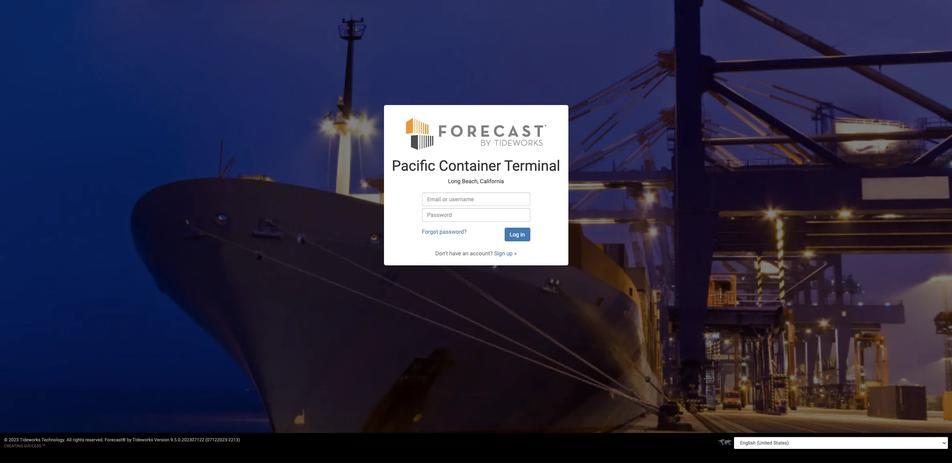 Task type: locate. For each thing, give the bounding box(es) containing it.
tideworks up success at bottom left
[[20, 437, 40, 443]]

by
[[127, 437, 131, 443]]

2213)
[[228, 437, 240, 443]]

sign up » link
[[494, 250, 517, 257]]

beach,
[[462, 178, 479, 184]]

tideworks right by
[[132, 437, 153, 443]]

success
[[24, 444, 41, 448]]

creating
[[4, 444, 23, 448]]

sign
[[494, 250, 505, 257]]

Email or username text field
[[422, 192, 530, 206]]

account?
[[470, 250, 493, 257]]

forgot password? log in
[[422, 229, 525, 238]]

forgot password? link
[[422, 229, 467, 235]]

℠
[[42, 444, 45, 448]]

0 horizontal spatial tideworks
[[20, 437, 40, 443]]

up
[[507, 250, 513, 257]]

tideworks
[[20, 437, 40, 443], [132, 437, 153, 443]]

(07122023-
[[205, 437, 228, 443]]

technology.
[[42, 437, 65, 443]]

have
[[449, 250, 461, 257]]

2 tideworks from the left
[[132, 437, 153, 443]]

1 tideworks from the left
[[20, 437, 40, 443]]

forecast® by tideworks image
[[406, 117, 546, 150]]

1 horizontal spatial tideworks
[[132, 437, 153, 443]]

password?
[[440, 229, 467, 235]]

9.5.0.202307122
[[171, 437, 204, 443]]



Task type: describe. For each thing, give the bounding box(es) containing it.
rights
[[73, 437, 84, 443]]

forgot
[[422, 229, 438, 235]]

Password password field
[[422, 208, 530, 222]]

reserved.
[[85, 437, 104, 443]]

long
[[448, 178, 461, 184]]

log in button
[[505, 228, 530, 241]]

all
[[67, 437, 72, 443]]

© 2023 tideworks technology. all rights reserved. forecast® by tideworks version 9.5.0.202307122 (07122023-2213) creating success ℠
[[4, 437, 240, 448]]

pacific container terminal long beach, california
[[392, 158, 560, 184]]

in
[[521, 231, 525, 238]]

version
[[154, 437, 169, 443]]

forecast®
[[105, 437, 126, 443]]

container
[[439, 158, 501, 174]]

2023
[[9, 437, 19, 443]]

an
[[463, 250, 469, 257]]

terminal
[[504, 158, 560, 174]]

don't
[[435, 250, 448, 257]]

pacific
[[392, 158, 435, 174]]

©
[[4, 437, 8, 443]]

»
[[514, 250, 517, 257]]

california
[[480, 178, 504, 184]]

log
[[510, 231, 519, 238]]

don't have an account? sign up »
[[435, 250, 517, 257]]



Task type: vqa. For each thing, say whether or not it's contained in the screenshot.
You are signed in as JAYSON GISPAN | My Account | Sign Out Broker/Freight Forwarder Company Admin (38284)
no



